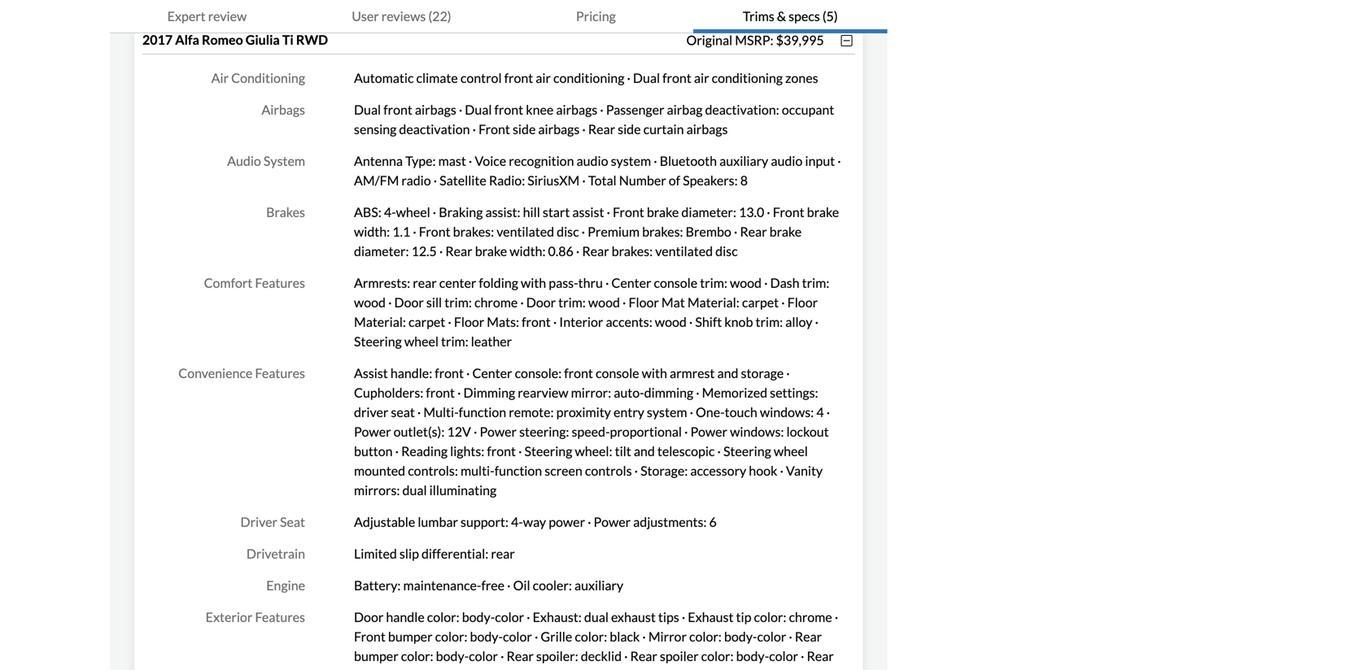 Task type: describe. For each thing, give the bounding box(es) containing it.
exterior
[[206, 610, 253, 626]]

1 vertical spatial function
[[495, 463, 542, 479]]

steering:
[[520, 424, 569, 440]]

interior
[[560, 314, 604, 330]]

curtain
[[644, 121, 684, 137]]

1 vertical spatial disc
[[716, 244, 738, 259]]

hill
[[523, 204, 540, 220]]

power inside door handle color: body-color · exhaust: dual exhaust tips · exhaust tip color: chrome · front bumper color: body-color · grille color: black · mirror color: body-color · rear bumper color: body-color · rear spoiler: decklid · rear spoiler color: body-color · rear trunk/liftgate: power operated · window trim: chrome
[[437, 669, 474, 671]]

way
[[523, 515, 546, 531]]

tab list containing expert review
[[110, 0, 888, 33]]

auxiliary inside the 'antenna type: mast · voice recognition audio system · bluetooth auxiliary audio input · am/fm radio · satellite radio: siriusxm · total number of speakers: 8'
[[720, 153, 769, 169]]

sill
[[427, 295, 442, 311]]

recognition
[[509, 153, 574, 169]]

wood left dash
[[730, 275, 762, 291]]

trim: up shift
[[700, 275, 728, 291]]

(5)
[[823, 8, 838, 24]]

0 horizontal spatial dual
[[354, 102, 381, 118]]

front up the "12.5"
[[419, 224, 451, 240]]

button
[[354, 444, 393, 460]]

1 vertical spatial auxiliary
[[575, 578, 624, 594]]

trim: left leather
[[441, 334, 469, 350]]

0 vertical spatial disc
[[557, 224, 579, 240]]

proportional
[[610, 424, 682, 440]]

climate
[[416, 70, 458, 86]]

controls:
[[408, 463, 458, 479]]

conditioning
[[231, 70, 305, 86]]

speakers:
[[683, 173, 738, 189]]

1 vertical spatial windows:
[[730, 424, 784, 440]]

wheel:
[[575, 444, 613, 460]]

sensing
[[354, 121, 397, 137]]

center inside 'armrests: rear center folding with pass-thru · center console trim: wood · dash trim: wood · door sill trim: chrome · door trim: wood · floor mat material: carpet · floor material: carpet · floor mats: front · interior accents: wood · shift knob trim: alloy · steering wheel trim: leather'
[[612, 275, 652, 291]]

msrp:
[[735, 32, 774, 48]]

dimming
[[645, 385, 694, 401]]

settings:
[[770, 385, 819, 401]]

front right handle: at the left bottom of the page
[[435, 366, 464, 382]]

total
[[589, 173, 617, 189]]

mast
[[439, 153, 466, 169]]

1 horizontal spatial ventilated
[[656, 244, 713, 259]]

handle
[[386, 610, 425, 626]]

2017
[[142, 32, 173, 48]]

tip
[[737, 610, 752, 626]]

0 vertical spatial ventilated
[[497, 224, 555, 240]]

engine
[[266, 578, 305, 594]]

front inside the dual front airbags · dual front knee airbags · passenger airbag deactivation: occupant sensing deactivation · front side airbags · rear side curtain airbags
[[479, 121, 510, 137]]

brake up dash
[[770, 224, 802, 240]]

oil
[[513, 578, 531, 594]]

user
[[352, 8, 379, 24]]

6
[[710, 515, 717, 531]]

1 horizontal spatial rear
[[491, 546, 515, 562]]

passenger
[[606, 102, 665, 118]]

0 horizontal spatial diameter:
[[354, 244, 409, 259]]

thru
[[579, 275, 603, 291]]

touch
[[725, 405, 758, 421]]

exhaust:
[[533, 610, 582, 626]]

giulia
[[246, 32, 280, 48]]

airbags
[[262, 102, 305, 118]]

brakes: down braking
[[453, 224, 494, 240]]

2 horizontal spatial steering
[[724, 444, 772, 460]]

power up button
[[354, 424, 391, 440]]

front up "multi-"
[[426, 385, 455, 401]]

0 horizontal spatial floor
[[454, 314, 485, 330]]

center
[[439, 275, 477, 291]]

exterior features
[[206, 610, 305, 626]]

operated
[[476, 669, 528, 671]]

antenna type: mast · voice recognition audio system · bluetooth auxiliary audio input · am/fm radio · satellite radio: siriusxm · total number of speakers: 8
[[354, 153, 842, 189]]

abs: 4-wheel · braking assist: hill start assist · front brake diameter: 13.0 · front brake width: 1.1 · front brakes: ventilated disc · premium brakes: brembo · rear brake diameter: 12.5 · rear brake width: 0.86 · rear brakes: ventilated disc
[[354, 204, 840, 259]]

mirror:
[[571, 385, 612, 401]]

&
[[777, 8, 787, 24]]

maintenance-
[[403, 578, 482, 594]]

wood down thru
[[589, 295, 620, 311]]

telescopic
[[658, 444, 715, 460]]

2 audio from the left
[[771, 153, 803, 169]]

user reviews (22) tab
[[304, 0, 499, 33]]

reviews
[[382, 8, 426, 24]]

front left knee
[[495, 102, 524, 118]]

2 horizontal spatial door
[[527, 295, 556, 311]]

brembo
[[686, 224, 732, 240]]

1 conditioning from the left
[[554, 70, 625, 86]]

original
[[687, 32, 733, 48]]

front inside door handle color: body-color · exhaust: dual exhaust tips · exhaust tip color: chrome · front bumper color: body-color · grille color: black · mirror color: body-color · rear bumper color: body-color · rear spoiler: decklid · rear spoiler color: body-color · rear trunk/liftgate: power operated · window trim: chrome
[[354, 629, 386, 645]]

driver
[[241, 515, 278, 531]]

ti
[[282, 32, 294, 48]]

limited slip differential: rear
[[354, 546, 515, 562]]

4- inside abs: 4-wheel · braking assist: hill start assist · front brake diameter: 13.0 · front brake width: 1.1 · front brakes: ventilated disc · premium brakes: brembo · rear brake diameter: 12.5 · rear brake width: 0.86 · rear brakes: ventilated disc
[[384, 204, 396, 220]]

power down controls
[[594, 515, 631, 531]]

front right 13.0
[[773, 204, 805, 220]]

voice
[[475, 153, 507, 169]]

brakes: down premium
[[612, 244, 653, 259]]

air
[[211, 70, 229, 86]]

cupholders:
[[354, 385, 424, 401]]

drivetrain
[[247, 546, 305, 562]]

rwd
[[296, 32, 328, 48]]

2 air from the left
[[694, 70, 710, 86]]

illuminating
[[430, 483, 497, 499]]

battery:
[[354, 578, 401, 594]]

number
[[619, 173, 667, 189]]

battery: maintenance-free · oil cooler: auxiliary
[[354, 578, 624, 594]]

0 vertical spatial bumper
[[388, 629, 433, 645]]

airbag
[[667, 102, 703, 118]]

brake down input
[[807, 204, 840, 220]]

adjustable lumbar support: 4-way power · power adjustments: 6
[[354, 515, 717, 531]]

automatic
[[354, 70, 414, 86]]

seat
[[280, 515, 305, 531]]

wheel inside "assist handle: front · center console: front console with armrest and storage · cupholders: front · dimming rearview mirror: auto-dimming · memorized settings: driver seat · multi-function remote: proximity entry system · one-touch windows: 4 · power outlet(s): 12v · power steering: speed-proportional · power windows: lockout button · reading lights: front · steering wheel: tilt and telescopic · steering wheel mounted controls: multi-function screen controls · storage: accessory hook · vanity mirrors: dual illuminating"
[[774, 444, 808, 460]]

front up 'multi-' at the left of page
[[487, 444, 516, 460]]

13.0
[[739, 204, 765, 220]]

dual inside door handle color: body-color · exhaust: dual exhaust tips · exhaust tip color: chrome · front bumper color: body-color · grille color: black · mirror color: body-color · rear bumper color: body-color · rear spoiler: decklid · rear spoiler color: body-color · rear trunk/liftgate: power operated · window trim: chrome
[[585, 610, 609, 626]]

1 audio from the left
[[577, 153, 609, 169]]

2 vertical spatial chrome
[[617, 669, 661, 671]]

armrests: rear center folding with pass-thru · center console trim: wood · dash trim: wood · door sill trim: chrome · door trim: wood · floor mat material: carpet · floor material: carpet · floor mats: front · interior accents: wood · shift knob trim: alloy · steering wheel trim: leather
[[354, 275, 830, 350]]

brakes
[[266, 204, 305, 220]]

satellite
[[440, 173, 487, 189]]

trim: right dash
[[803, 275, 830, 291]]

comfort
[[204, 275, 253, 291]]

shift
[[696, 314, 722, 330]]

0 vertical spatial carpet
[[742, 295, 779, 311]]

storage
[[741, 366, 784, 382]]

memorized
[[702, 385, 768, 401]]

original msrp: $39,995
[[687, 32, 825, 48]]

trim: down center
[[445, 295, 472, 311]]

console:
[[515, 366, 562, 382]]

1 side from the left
[[513, 121, 536, 137]]

trim: inside door handle color: body-color · exhaust: dual exhaust tips · exhaust tip color: chrome · front bumper color: body-color · grille color: black · mirror color: body-color · rear bumper color: body-color · rear spoiler: decklid · rear spoiler color: body-color · rear trunk/liftgate: power operated · window trim: chrome
[[587, 669, 615, 671]]

minus square image
[[839, 34, 856, 47]]

driver seat
[[241, 515, 305, 531]]

cooler:
[[533, 578, 572, 594]]

1 vertical spatial material:
[[354, 314, 406, 330]]

12.5
[[412, 244, 437, 259]]

antenna
[[354, 153, 403, 169]]

review
[[208, 8, 247, 24]]

one-
[[696, 405, 725, 421]]

front up airbag
[[663, 70, 692, 86]]

dash
[[771, 275, 800, 291]]

center inside "assist handle: front · center console: front console with armrest and storage · cupholders: front · dimming rearview mirror: auto-dimming · memorized settings: driver seat · multi-function remote: proximity entry system · one-touch windows: 4 · power outlet(s): 12v · power steering: speed-proportional · power windows: lockout button · reading lights: front · steering wheel: tilt and telescopic · steering wheel mounted controls: multi-function screen controls · storage: accessory hook · vanity mirrors: dual illuminating"
[[473, 366, 513, 382]]

expert review tab
[[110, 0, 304, 33]]

features for exterior features
[[255, 610, 305, 626]]

armrest
[[670, 366, 715, 382]]



Task type: locate. For each thing, give the bounding box(es) containing it.
1 vertical spatial system
[[647, 405, 688, 421]]

2 side from the left
[[618, 121, 641, 137]]

front inside 'armrests: rear center folding with pass-thru · center console trim: wood · dash trim: wood · door sill trim: chrome · door trim: wood · floor mat material: carpet · floor material: carpet · floor mats: front · interior accents: wood · shift knob trim: alloy · steering wheel trim: leather'
[[522, 314, 551, 330]]

steering inside 'armrests: rear center folding with pass-thru · center console trim: wood · dash trim: wood · door sill trim: chrome · door trim: wood · floor mat material: carpet · floor material: carpet · floor mats: front · interior accents: wood · shift knob trim: alloy · steering wheel trim: leather'
[[354, 334, 402, 350]]

4- right abs:
[[384, 204, 396, 220]]

floor up accents:
[[629, 295, 659, 311]]

mat
[[662, 295, 685, 311]]

0 horizontal spatial with
[[521, 275, 547, 291]]

function left screen at left bottom
[[495, 463, 542, 479]]

function down dimming at the left of page
[[459, 405, 507, 421]]

romeo
[[202, 32, 243, 48]]

front up voice
[[479, 121, 510, 137]]

lumbar
[[418, 515, 458, 531]]

front right control
[[505, 70, 534, 86]]

deactivation:
[[706, 102, 780, 118]]

speed-
[[572, 424, 610, 440]]

0 vertical spatial dual
[[403, 483, 427, 499]]

1 horizontal spatial auxiliary
[[720, 153, 769, 169]]

features right comfort
[[255, 275, 305, 291]]

dual down 'controls:'
[[403, 483, 427, 499]]

center up accents:
[[612, 275, 652, 291]]

user reviews (22)
[[352, 8, 452, 24]]

features for comfort features
[[255, 275, 305, 291]]

tab list
[[110, 0, 888, 33]]

1 horizontal spatial and
[[718, 366, 739, 382]]

side down passenger
[[618, 121, 641, 137]]

expert review
[[167, 8, 247, 24]]

chrome right tip
[[789, 610, 833, 626]]

diameter: down 1.1 at the top left
[[354, 244, 409, 259]]

1 horizontal spatial power
[[549, 515, 585, 531]]

wood down mat
[[655, 314, 687, 330]]

system inside "assist handle: front · center console: front console with armrest and storage · cupholders: front · dimming rearview mirror: auto-dimming · memorized settings: driver seat · multi-function remote: proximity entry system · one-touch windows: 4 · power outlet(s): 12v · power steering: speed-proportional · power windows: lockout button · reading lights: front · steering wheel: tilt and telescopic · steering wheel mounted controls: multi-function screen controls · storage: accessory hook · vanity mirrors: dual illuminating"
[[647, 405, 688, 421]]

driver
[[354, 405, 389, 421]]

1 vertical spatial 4-
[[511, 515, 523, 531]]

knee
[[526, 102, 554, 118]]

chrome down folding
[[475, 295, 518, 311]]

features for convenience features
[[255, 366, 305, 382]]

and
[[718, 366, 739, 382], [634, 444, 655, 460]]

wheel up vanity
[[774, 444, 808, 460]]

width: down abs:
[[354, 224, 390, 240]]

1 horizontal spatial audio
[[771, 153, 803, 169]]

radio
[[402, 173, 431, 189]]

remote:
[[509, 405, 554, 421]]

1 horizontal spatial center
[[612, 275, 652, 291]]

2 horizontal spatial dual
[[633, 70, 660, 86]]

trim: left alloy
[[756, 314, 783, 330]]

0 horizontal spatial dual
[[403, 483, 427, 499]]

front up premium
[[613, 204, 645, 220]]

assist
[[573, 204, 604, 220]]

4- right support:
[[511, 515, 523, 531]]

controls
[[585, 463, 632, 479]]

0 vertical spatial 4-
[[384, 204, 396, 220]]

1 horizontal spatial with
[[642, 366, 668, 382]]

2 horizontal spatial floor
[[788, 295, 818, 311]]

pricing tab
[[499, 0, 694, 33]]

0 horizontal spatial ventilated
[[497, 224, 555, 240]]

0 vertical spatial width:
[[354, 224, 390, 240]]

conditioning up the dual front airbags · dual front knee airbags · passenger airbag deactivation: occupant sensing deactivation · front side airbags · rear side curtain airbags
[[554, 70, 625, 86]]

floor up leather
[[454, 314, 485, 330]]

0 vertical spatial wheel
[[396, 204, 430, 220]]

leather
[[471, 334, 512, 350]]

disc up 0.86
[[557, 224, 579, 240]]

and down proportional
[[634, 444, 655, 460]]

tilt
[[615, 444, 632, 460]]

auxiliary
[[720, 153, 769, 169], [575, 578, 624, 594]]

system down dimming in the bottom of the page
[[647, 405, 688, 421]]

bumper
[[388, 629, 433, 645], [354, 649, 399, 665]]

free
[[482, 578, 505, 594]]

1 horizontal spatial steering
[[525, 444, 573, 460]]

0 horizontal spatial material:
[[354, 314, 406, 330]]

alloy
[[786, 314, 813, 330]]

knob
[[725, 314, 753, 330]]

entry
[[614, 405, 645, 421]]

1 horizontal spatial carpet
[[742, 295, 779, 311]]

lockout
[[787, 424, 829, 440]]

width:
[[354, 224, 390, 240], [510, 244, 546, 259]]

0 horizontal spatial auxiliary
[[575, 578, 624, 594]]

slip
[[400, 546, 419, 562]]

material: up shift
[[688, 295, 740, 311]]

rear
[[413, 275, 437, 291], [491, 546, 515, 562]]

airbags down airbag
[[687, 121, 728, 137]]

audio up total
[[577, 153, 609, 169]]

multi-
[[461, 463, 495, 479]]

1 horizontal spatial disc
[[716, 244, 738, 259]]

rearview
[[518, 385, 569, 401]]

0 vertical spatial rear
[[413, 275, 437, 291]]

0 vertical spatial features
[[255, 275, 305, 291]]

0 horizontal spatial air
[[536, 70, 551, 86]]

spoiler:
[[536, 649, 579, 665]]

1 vertical spatial power
[[437, 669, 474, 671]]

2 horizontal spatial chrome
[[789, 610, 833, 626]]

0 horizontal spatial center
[[473, 366, 513, 382]]

with inside 'armrests: rear center folding with pass-thru · center console trim: wood · dash trim: wood · door sill trim: chrome · door trim: wood · floor mat material: carpet · floor material: carpet · floor mats: front · interior accents: wood · shift knob trim: alloy · steering wheel trim: leather'
[[521, 275, 547, 291]]

center up dimming at the left of page
[[473, 366, 513, 382]]

rear up free
[[491, 546, 515, 562]]

air conditioning
[[211, 70, 305, 86]]

0 horizontal spatial disc
[[557, 224, 579, 240]]

1 vertical spatial with
[[642, 366, 668, 382]]

0 vertical spatial console
[[654, 275, 698, 291]]

windows: down settings:
[[760, 405, 814, 421]]

proximity
[[557, 405, 611, 421]]

0 vertical spatial chrome
[[475, 295, 518, 311]]

0 horizontal spatial rear
[[413, 275, 437, 291]]

1 horizontal spatial width:
[[510, 244, 546, 259]]

conditioning
[[554, 70, 625, 86], [712, 70, 783, 86]]

3 features from the top
[[255, 610, 305, 626]]

ventilated down hill
[[497, 224, 555, 240]]

0 vertical spatial with
[[521, 275, 547, 291]]

0 vertical spatial diameter:
[[682, 204, 737, 220]]

outlet(s):
[[394, 424, 445, 440]]

2 vertical spatial wheel
[[774, 444, 808, 460]]

chrome inside 'armrests: rear center folding with pass-thru · center console trim: wood · dash trim: wood · door sill trim: chrome · door trim: wood · floor mat material: carpet · floor material: carpet · floor mats: front · interior accents: wood · shift knob trim: alloy · steering wheel trim: leather'
[[475, 295, 518, 311]]

2 conditioning from the left
[[712, 70, 783, 86]]

system
[[611, 153, 652, 169], [647, 405, 688, 421]]

1 horizontal spatial door
[[395, 295, 424, 311]]

trims & specs (5) tab
[[694, 0, 888, 33]]

console inside "assist handle: front · center console: front console with armrest and storage · cupholders: front · dimming rearview mirror: auto-dimming · memorized settings: driver seat · multi-function remote: proximity entry system · one-touch windows: 4 · power outlet(s): 12v · power steering: speed-proportional · power windows: lockout button · reading lights: front · steering wheel: tilt and telescopic · steering wheel mounted controls: multi-function screen controls · storage: accessory hook · vanity mirrors: dual illuminating"
[[596, 366, 640, 382]]

power left operated
[[437, 669, 474, 671]]

audio
[[577, 153, 609, 169], [771, 153, 803, 169]]

dual
[[633, 70, 660, 86], [354, 102, 381, 118], [465, 102, 492, 118]]

brakes: left 'brembo'
[[642, 224, 684, 240]]

1 horizontal spatial air
[[694, 70, 710, 86]]

system up number
[[611, 153, 652, 169]]

mats:
[[487, 314, 520, 330]]

console up auto-
[[596, 366, 640, 382]]

abs:
[[354, 204, 382, 220]]

system
[[264, 153, 305, 169]]

0 vertical spatial system
[[611, 153, 652, 169]]

mounted
[[354, 463, 406, 479]]

(22)
[[429, 8, 452, 24]]

type:
[[406, 153, 436, 169]]

auxiliary right cooler:
[[575, 578, 624, 594]]

0 vertical spatial power
[[549, 515, 585, 531]]

2 features from the top
[[255, 366, 305, 382]]

0 horizontal spatial 4-
[[384, 204, 396, 220]]

0 horizontal spatial steering
[[354, 334, 402, 350]]

wheel inside 'armrests: rear center folding with pass-thru · center console trim: wood · dash trim: wood · door sill trim: chrome · door trim: wood · floor mat material: carpet · floor material: carpet · floor mats: front · interior accents: wood · shift knob trim: alloy · steering wheel trim: leather'
[[405, 334, 439, 350]]

zones
[[786, 70, 819, 86]]

reading
[[402, 444, 448, 460]]

ventilated down 'brembo'
[[656, 244, 713, 259]]

width: left 0.86
[[510, 244, 546, 259]]

specs
[[789, 8, 820, 24]]

disc down 'brembo'
[[716, 244, 738, 259]]

0 horizontal spatial conditioning
[[554, 70, 625, 86]]

console inside 'armrests: rear center folding with pass-thru · center console trim: wood · dash trim: wood · door sill trim: chrome · door trim: wood · floor mat material: carpet · floor material: carpet · floor mats: front · interior accents: wood · shift knob trim: alloy · steering wheel trim: leather'
[[654, 275, 698, 291]]

dual up sensing
[[354, 102, 381, 118]]

steering up 'assist'
[[354, 334, 402, 350]]

with inside "assist handle: front · center console: front console with armrest and storage · cupholders: front · dimming rearview mirror: auto-dimming · memorized settings: driver seat · multi-function remote: proximity entry system · one-touch windows: 4 · power outlet(s): 12v · power steering: speed-proportional · power windows: lockout button · reading lights: front · steering wheel: tilt and telescopic · steering wheel mounted controls: multi-function screen controls · storage: accessory hook · vanity mirrors: dual illuminating"
[[642, 366, 668, 382]]

diameter: up 'brembo'
[[682, 204, 737, 220]]

input
[[806, 153, 835, 169]]

1 horizontal spatial conditioning
[[712, 70, 783, 86]]

2017 alfa romeo giulia ti rwd
[[142, 32, 328, 48]]

conditioning up deactivation:
[[712, 70, 783, 86]]

0 vertical spatial material:
[[688, 295, 740, 311]]

1 horizontal spatial dual
[[585, 610, 609, 626]]

am/fm
[[354, 173, 399, 189]]

auto-
[[614, 385, 645, 401]]

1 vertical spatial chrome
[[789, 610, 833, 626]]

handle:
[[391, 366, 433, 382]]

grille
[[541, 629, 573, 645]]

differential:
[[422, 546, 489, 562]]

dual inside "assist handle: front · center console: front console with armrest and storage · cupholders: front · dimming rearview mirror: auto-dimming · memorized settings: driver seat · multi-function remote: proximity entry system · one-touch windows: 4 · power outlet(s): 12v · power steering: speed-proportional · power windows: lockout button · reading lights: front · steering wheel: tilt and telescopic · steering wheel mounted controls: multi-function screen controls · storage: accessory hook · vanity mirrors: dual illuminating"
[[403, 483, 427, 499]]

2 vertical spatial features
[[255, 610, 305, 626]]

1 horizontal spatial side
[[618, 121, 641, 137]]

1 horizontal spatial diameter:
[[682, 204, 737, 220]]

wood down armrests: on the top
[[354, 295, 386, 311]]

bumper down handle
[[388, 629, 433, 645]]

trim: down the decklid
[[587, 669, 615, 671]]

0 horizontal spatial door
[[354, 610, 384, 626]]

with left pass-
[[521, 275, 547, 291]]

1 horizontal spatial dual
[[465, 102, 492, 118]]

multi-
[[424, 405, 459, 421]]

1 vertical spatial features
[[255, 366, 305, 382]]

0 vertical spatial center
[[612, 275, 652, 291]]

1 horizontal spatial 4-
[[511, 515, 523, 531]]

bumper up trunk/liftgate:
[[354, 649, 399, 665]]

0 horizontal spatial chrome
[[475, 295, 518, 311]]

carpet down sill
[[409, 314, 446, 330]]

start
[[543, 204, 570, 220]]

audio left input
[[771, 153, 803, 169]]

0 horizontal spatial width:
[[354, 224, 390, 240]]

1 vertical spatial bumper
[[354, 649, 399, 665]]

0 horizontal spatial audio
[[577, 153, 609, 169]]

carpet
[[742, 295, 779, 311], [409, 314, 446, 330]]

convenience
[[179, 366, 253, 382]]

features down engine
[[255, 610, 305, 626]]

brake up folding
[[475, 244, 507, 259]]

rear inside the dual front airbags · dual front knee airbags · passenger airbag deactivation: occupant sensing deactivation · front side airbags · rear side curtain airbags
[[589, 121, 616, 137]]

0 horizontal spatial console
[[596, 366, 640, 382]]

1 vertical spatial carpet
[[409, 314, 446, 330]]

0 horizontal spatial and
[[634, 444, 655, 460]]

front up sensing
[[384, 102, 413, 118]]

0 vertical spatial auxiliary
[[720, 153, 769, 169]]

0 horizontal spatial side
[[513, 121, 536, 137]]

dual down control
[[465, 102, 492, 118]]

1 vertical spatial console
[[596, 366, 640, 382]]

exhaust
[[612, 610, 656, 626]]

floor up alloy
[[788, 295, 818, 311]]

1 vertical spatial wheel
[[405, 334, 439, 350]]

disc
[[557, 224, 579, 240], [716, 244, 738, 259]]

front up mirror:
[[564, 366, 593, 382]]

door inside door handle color: body-color · exhaust: dual exhaust tips · exhaust tip color: chrome · front bumper color: body-color · grille color: black · mirror color: body-color · rear bumper color: body-color · rear spoiler: decklid · rear spoiler color: body-color · rear trunk/liftgate: power operated · window trim: chrome
[[354, 610, 384, 626]]

1 vertical spatial dual
[[585, 610, 609, 626]]

tips
[[659, 610, 680, 626]]

with up dimming in the bottom of the page
[[642, 366, 668, 382]]

1 air from the left
[[536, 70, 551, 86]]

front right mats:
[[522, 314, 551, 330]]

1 horizontal spatial console
[[654, 275, 698, 291]]

carpet up knob
[[742, 295, 779, 311]]

1 vertical spatial diameter:
[[354, 244, 409, 259]]

wheel up handle: at the left bottom of the page
[[405, 334, 439, 350]]

chrome down black on the left
[[617, 669, 661, 671]]

door handle color: body-color · exhaust: dual exhaust tips · exhaust tip color: chrome · front bumper color: body-color · grille color: black · mirror color: body-color · rear bumper color: body-color · rear spoiler: decklid · rear spoiler color: body-color · rear trunk/liftgate: power operated · window trim: chrome
[[354, 610, 839, 671]]

0 vertical spatial function
[[459, 405, 507, 421]]

auxiliary up the '8'
[[720, 153, 769, 169]]

trim: down pass-
[[559, 295, 586, 311]]

trims & specs (5)
[[743, 8, 838, 24]]

seat
[[391, 405, 415, 421]]

front up trunk/liftgate:
[[354, 629, 386, 645]]

1 vertical spatial rear
[[491, 546, 515, 562]]

1 vertical spatial ventilated
[[656, 244, 713, 259]]

0 horizontal spatial carpet
[[409, 314, 446, 330]]

brake
[[647, 204, 679, 220], [807, 204, 840, 220], [770, 224, 802, 240], [475, 244, 507, 259]]

control
[[461, 70, 502, 86]]

1 horizontal spatial floor
[[629, 295, 659, 311]]

1 horizontal spatial chrome
[[617, 669, 661, 671]]

features right convenience
[[255, 366, 305, 382]]

folding
[[479, 275, 519, 291]]

power down the "one-"
[[691, 424, 728, 440]]

air up knee
[[536, 70, 551, 86]]

door left sill
[[395, 295, 424, 311]]

system inside the 'antenna type: mast · voice recognition audio system · bluetooth auxiliary audio input · am/fm radio · satellite radio: siriusxm · total number of speakers: 8'
[[611, 153, 652, 169]]

1 horizontal spatial material:
[[688, 295, 740, 311]]

limited
[[354, 546, 397, 562]]

air up airbag
[[694, 70, 710, 86]]

wheel up 1.1 at the top left
[[396, 204, 430, 220]]

accessory
[[691, 463, 747, 479]]

1 features from the top
[[255, 275, 305, 291]]

function
[[459, 405, 507, 421], [495, 463, 542, 479]]

steering up 'hook'
[[724, 444, 772, 460]]

airbags down knee
[[539, 121, 580, 137]]

and up memorized at the right of the page
[[718, 366, 739, 382]]

steering down steering:
[[525, 444, 573, 460]]

0 horizontal spatial power
[[437, 669, 474, 671]]

features
[[255, 275, 305, 291], [255, 366, 305, 382], [255, 610, 305, 626]]

1 vertical spatial width:
[[510, 244, 546, 259]]

lights:
[[450, 444, 485, 460]]

1 vertical spatial and
[[634, 444, 655, 460]]

dual up passenger
[[633, 70, 660, 86]]

door down pass-
[[527, 295, 556, 311]]

assist
[[354, 366, 388, 382]]

airbags down automatic climate control front air conditioning · dual front air conditioning zones
[[556, 102, 598, 118]]

rear inside 'armrests: rear center folding with pass-thru · center console trim: wood · dash trim: wood · door sill trim: chrome · door trim: wood · floor mat material: carpet · floor material: carpet · floor mats: front · interior accents: wood · shift knob trim: alloy · steering wheel trim: leather'
[[413, 275, 437, 291]]

windows:
[[760, 405, 814, 421], [730, 424, 784, 440]]

0 vertical spatial windows:
[[760, 405, 814, 421]]

siriusxm
[[528, 173, 580, 189]]

deactivation
[[399, 121, 470, 137]]

material: down armrests: on the top
[[354, 314, 406, 330]]

power up lights:
[[480, 424, 517, 440]]

airbags up deactivation
[[415, 102, 457, 118]]

body-
[[462, 610, 495, 626], [470, 629, 503, 645], [725, 629, 758, 645], [436, 649, 469, 665], [737, 649, 770, 665]]

dual left exhaust in the left of the page
[[585, 610, 609, 626]]

1 vertical spatial center
[[473, 366, 513, 382]]

trims
[[743, 8, 775, 24]]

0 vertical spatial and
[[718, 366, 739, 382]]

brake down of
[[647, 204, 679, 220]]

wheel inside abs: 4-wheel · braking assist: hill start assist · front brake diameter: 13.0 · front brake width: 1.1 · front brakes: ventilated disc · premium brakes: brembo · rear brake diameter: 12.5 · rear brake width: 0.86 · rear brakes: ventilated disc
[[396, 204, 430, 220]]

door down battery:
[[354, 610, 384, 626]]

alfa
[[175, 32, 199, 48]]



Task type: vqa. For each thing, say whether or not it's contained in the screenshot.
the Use
no



